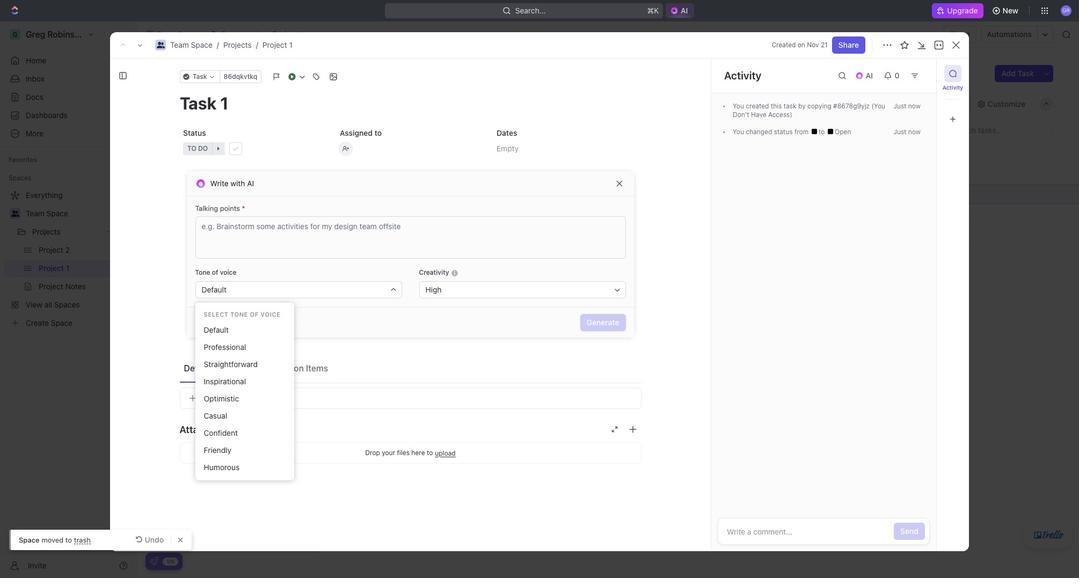Task type: describe. For each thing, give the bounding box(es) containing it.
1/5
[[166, 558, 175, 565]]

inspirational button
[[199, 373, 290, 390]]

86dqkvtkq
[[223, 72, 257, 81]]

your for drop
[[382, 449, 395, 457]]

‎task 2 link
[[190, 205, 349, 221]]

team space / projects / project 1
[[170, 40, 293, 49]]

upload
[[435, 449, 456, 457]]

files
[[397, 449, 410, 457]]

to do
[[176, 155, 196, 163]]

straightforward
[[204, 360, 258, 369]]

activity inside "task sidebar navigation" tab list
[[943, 84, 963, 91]]

attachments button
[[180, 417, 641, 442]]

0 vertical spatial 3
[[208, 155, 213, 163]]

points
[[220, 204, 240, 213]]

2 vertical spatial add task button
[[188, 244, 229, 257]]

1 vertical spatial add
[[242, 155, 254, 163]]

hide button
[[939, 96, 972, 111]]

0 horizontal spatial share button
[[832, 37, 866, 54]]

just now for created this task by copying
[[894, 102, 921, 110]]

just for created this task by copying
[[894, 102, 907, 110]]

docs
[[26, 92, 44, 101]]

attachments
[[180, 424, 238, 435]]

getting
[[154, 408, 191, 420]]

access)
[[768, 111, 793, 119]]

task up customize
[[1018, 69, 1034, 78]]

sidebar navigation
[[0, 21, 137, 578]]

0 horizontal spatial user group image
[[147, 32, 154, 37]]

tone of voice
[[195, 268, 236, 277]]

0 vertical spatial projects
[[222, 30, 250, 39]]

space inside team space link
[[47, 209, 68, 218]]

your for invite
[[190, 530, 205, 539]]

automations
[[987, 30, 1032, 39]]

0 vertical spatial add task button
[[995, 65, 1041, 82]]

open
[[833, 128, 851, 136]]

team space link for the bottommost user group icon
[[170, 40, 213, 49]]

create for create custom field
[[205, 394, 229, 403]]

field
[[260, 394, 277, 403]]

status
[[183, 128, 206, 137]]

create a workspace
[[169, 461, 239, 470]]

1 horizontal spatial team space
[[157, 30, 199, 39]]

21
[[821, 41, 828, 49]]

1 horizontal spatial project 1
[[273, 30, 303, 39]]

search
[[909, 99, 934, 108]]

#8678g9yjz
[[833, 102, 870, 110]]

casual button
[[199, 408, 290, 425]]

projects link inside tree
[[32, 223, 102, 241]]

0 vertical spatial default button
[[195, 281, 402, 299]]

e.g. Brainstorm some activities for my design team offsite text field
[[195, 216, 626, 259]]

dates
[[496, 128, 517, 137]]

task sidebar content section
[[711, 59, 937, 551]]

upgrade
[[947, 6, 978, 15]]

‎task 1 link
[[190, 187, 349, 202]]

friendly
[[204, 446, 231, 455]]

1 horizontal spatial share button
[[944, 26, 977, 43]]

customize
[[988, 99, 1026, 108]]

home
[[26, 56, 46, 65]]

to inside task sidebar content section
[[819, 128, 827, 136]]

optimistic button
[[199, 390, 290, 408]]

spaces
[[9, 174, 31, 182]]

humorous
[[204, 463, 240, 472]]

0 vertical spatial of
[[212, 268, 218, 277]]

add task for the topmost 'add task' button
[[1002, 69, 1034, 78]]

send button
[[894, 523, 925, 540]]

subtasks
[[226, 363, 263, 373]]

now for created this task by copying
[[908, 102, 921, 110]]

(you
[[872, 102, 885, 110]]

1 horizontal spatial voice
[[261, 311, 281, 318]]

talking points *
[[195, 204, 245, 213]]

create custom field
[[205, 394, 277, 403]]

confident
[[204, 428, 238, 438]]

this
[[771, 102, 782, 110]]

invite your team
[[169, 530, 225, 539]]

created
[[746, 102, 769, 110]]

create for create a workspace
[[169, 461, 192, 470]]

assigned
[[340, 128, 372, 137]]

list link
[[215, 96, 230, 111]]

1 vertical spatial user group image
[[157, 42, 165, 48]]

1 vertical spatial default
[[204, 325, 229, 335]]

inbox
[[26, 74, 45, 83]]

creativity
[[419, 268, 451, 277]]

friendly button
[[199, 442, 290, 459]]

add for the topmost 'add task' button
[[1002, 69, 1016, 78]]

close image
[[300, 411, 308, 418]]

from
[[795, 128, 809, 136]]

invite for invite your team
[[169, 530, 188, 539]]

search...
[[515, 6, 546, 15]]

write
[[210, 179, 229, 188]]

created this task by copying
[[744, 102, 833, 110]]

to right the assigned
[[374, 128, 382, 137]]

professional
[[204, 343, 246, 352]]

generate button
[[580, 314, 626, 331]]

‎task 2
[[193, 209, 216, 218]]

favorites button
[[4, 154, 41, 166]]

just for changed status from
[[894, 128, 907, 136]]

tone
[[195, 268, 210, 277]]

hide
[[952, 99, 969, 108]]

*
[[242, 204, 245, 213]]

send
[[901, 527, 919, 536]]

task 3
[[193, 227, 216, 237]]

here
[[412, 449, 425, 457]]

1 vertical spatial project 1
[[163, 64, 225, 82]]

action
[[278, 363, 304, 373]]

create for create a space
[[169, 478, 192, 488]]

search button
[[895, 96, 937, 111]]

add for bottommost 'add task' button
[[193, 246, 207, 255]]

getting started
[[154, 408, 229, 420]]

team space inside tree
[[26, 209, 68, 218]]



Task type: locate. For each thing, give the bounding box(es) containing it.
your
[[382, 449, 395, 457], [190, 530, 205, 539]]

create up started
[[205, 394, 229, 403]]

1 horizontal spatial share
[[950, 30, 971, 39]]

project 1
[[273, 30, 303, 39], [163, 64, 225, 82]]

just now
[[894, 102, 921, 110], [894, 128, 921, 136]]

2 ‎task from the top
[[193, 209, 209, 218]]

board
[[177, 99, 198, 108]]

activity up hide dropdown button
[[943, 84, 963, 91]]

1 vertical spatial add task button
[[229, 153, 275, 165]]

complete
[[170, 427, 199, 435]]

list
[[218, 99, 230, 108]]

0 horizontal spatial invite
[[28, 561, 47, 570]]

professional button
[[199, 339, 290, 356]]

create
[[205, 394, 229, 403], [169, 461, 192, 470], [169, 478, 192, 488]]

team inside tree
[[26, 209, 44, 218]]

have
[[751, 111, 767, 119]]

items
[[306, 363, 328, 373]]

add task up ai
[[242, 155, 271, 163]]

task up '‎task 1' link
[[256, 155, 271, 163]]

dashboards
[[26, 111, 67, 120]]

you down don't in the top of the page
[[733, 128, 744, 136]]

just left search
[[894, 102, 907, 110]]

2 horizontal spatial add
[[1002, 69, 1016, 78]]

add down task 3 at the top left of the page
[[193, 246, 207, 255]]

2 vertical spatial add
[[193, 246, 207, 255]]

#8678g9yjz (you don't have access)
[[733, 102, 885, 119]]

2 a from the top
[[194, 478, 198, 488]]

now down search button
[[908, 128, 921, 136]]

select tone of voice
[[204, 311, 281, 318]]

2 just now from the top
[[894, 128, 921, 136]]

0 vertical spatial share
[[950, 30, 971, 39]]

to
[[819, 128, 827, 136], [374, 128, 382, 137], [176, 155, 185, 163], [427, 449, 433, 457]]

don't
[[733, 111, 749, 119]]

0 horizontal spatial project 1
[[163, 64, 225, 82]]

add
[[1002, 69, 1016, 78], [242, 155, 254, 163], [193, 246, 207, 255]]

do
[[186, 155, 196, 163]]

task down ‎task 2
[[193, 227, 209, 237]]

create inside button
[[205, 394, 229, 403]]

create a space
[[169, 478, 222, 488]]

invite for invite
[[28, 561, 47, 570]]

task
[[784, 102, 797, 110]]

Search tasks... text field
[[946, 122, 1053, 138]]

add task button down task 3 at the top left of the page
[[188, 244, 229, 257]]

2 vertical spatial create
[[169, 478, 192, 488]]

team space link
[[143, 28, 202, 41], [170, 40, 213, 49], [26, 205, 130, 222]]

0 vertical spatial invite
[[169, 530, 188, 539]]

0 vertical spatial voice
[[220, 268, 236, 277]]

customize button
[[974, 96, 1029, 111]]

1 vertical spatial just now
[[894, 128, 921, 136]]

optimistic
[[204, 394, 239, 403]]

on
[[798, 41, 805, 49]]

humorous button
[[199, 459, 290, 476]]

now right (you
[[908, 102, 921, 110]]

0 horizontal spatial your
[[190, 530, 205, 539]]

just
[[894, 102, 907, 110], [894, 128, 907, 136]]

0 vertical spatial default
[[202, 285, 227, 294]]

‎task left 2
[[193, 209, 209, 218]]

share button right 21
[[832, 37, 866, 54]]

2 horizontal spatial add task
[[1002, 69, 1034, 78]]

tree
[[4, 187, 132, 332]]

now
[[908, 102, 921, 110], [908, 128, 921, 136]]

3 inside task 3 link
[[211, 227, 216, 237]]

you for created this task by copying
[[733, 102, 744, 110]]

1 horizontal spatial your
[[382, 449, 395, 457]]

projects inside sidebar navigation
[[32, 227, 61, 236]]

add task button up ai
[[229, 153, 275, 165]]

create down create a workspace
[[169, 478, 192, 488]]

your inside drop your files here to upload
[[382, 449, 395, 457]]

confident button
[[199, 425, 290, 442]]

create custom field button
[[180, 388, 641, 409]]

a down create a workspace
[[194, 478, 198, 488]]

‎task for ‎task 1
[[193, 190, 209, 199]]

select
[[204, 311, 228, 318]]

share down "upgrade" "link"
[[950, 30, 971, 39]]

1 vertical spatial add task
[[242, 155, 271, 163]]

default button
[[195, 281, 402, 299]]

team space link for user group image
[[26, 205, 130, 222]]

0 horizontal spatial of
[[212, 268, 218, 277]]

projects link
[[208, 28, 253, 41], [223, 40, 252, 49], [32, 223, 102, 241]]

2 now from the top
[[908, 128, 921, 136]]

created
[[772, 41, 796, 49]]

add task button
[[995, 65, 1041, 82], [229, 153, 275, 165], [188, 244, 229, 257]]

details
[[184, 363, 211, 373]]

Edit task name text field
[[180, 93, 641, 113]]

1 vertical spatial share
[[839, 40, 859, 49]]

0 vertical spatial project
[[273, 30, 298, 39]]

projects
[[222, 30, 250, 39], [223, 40, 252, 49], [32, 227, 61, 236]]

nov
[[807, 41, 819, 49]]

1 vertical spatial 3
[[211, 227, 216, 237]]

0 horizontal spatial team space
[[26, 209, 68, 218]]

0 vertical spatial just now
[[894, 102, 921, 110]]

user group image
[[11, 211, 19, 217]]

3 down 2
[[211, 227, 216, 237]]

assigned to
[[340, 128, 382, 137]]

with
[[231, 179, 245, 188]]

1 vertical spatial a
[[194, 478, 198, 488]]

just now right (you
[[894, 102, 921, 110]]

team space
[[157, 30, 199, 39], [26, 209, 68, 218]]

default inside dropdown button
[[202, 285, 227, 294]]

user group image
[[147, 32, 154, 37], [157, 42, 165, 48]]

team
[[207, 530, 225, 539]]

share right 21
[[839, 40, 859, 49]]

2 you from the top
[[733, 128, 744, 136]]

home link
[[4, 52, 132, 69]]

1 just now from the top
[[894, 102, 921, 110]]

create up the create a space
[[169, 461, 192, 470]]

straightforward button
[[199, 356, 290, 373]]

0 vertical spatial you
[[733, 102, 744, 110]]

your left 'team'
[[190, 530, 205, 539]]

to left do
[[176, 155, 185, 163]]

2 vertical spatial add task
[[193, 246, 224, 255]]

share button down "upgrade" "link"
[[944, 26, 977, 43]]

default
[[202, 285, 227, 294], [204, 325, 229, 335]]

1 vertical spatial projects
[[223, 40, 252, 49]]

0 vertical spatial now
[[908, 102, 921, 110]]

drop your files here to upload
[[365, 449, 456, 457]]

a up the create a space
[[194, 461, 198, 470]]

1 vertical spatial team space
[[26, 209, 68, 218]]

0 horizontal spatial add task
[[193, 246, 224, 255]]

a for space
[[194, 478, 198, 488]]

1 ‎task from the top
[[193, 190, 209, 199]]

favorites
[[9, 156, 37, 164]]

1 horizontal spatial user group image
[[157, 42, 165, 48]]

1 vertical spatial create
[[169, 461, 192, 470]]

0 horizontal spatial share
[[839, 40, 859, 49]]

task down task 3 at the top left of the page
[[209, 246, 224, 255]]

changed status from
[[744, 128, 811, 136]]

now for changed status from
[[908, 128, 921, 136]]

activity
[[724, 69, 762, 82], [943, 84, 963, 91]]

drop
[[365, 449, 380, 457]]

of
[[212, 268, 218, 277], [250, 311, 259, 318]]

1 vertical spatial your
[[190, 530, 205, 539]]

0 vertical spatial add task
[[1002, 69, 1034, 78]]

1 you from the top
[[733, 102, 744, 110]]

add up customize
[[1002, 69, 1016, 78]]

action items
[[278, 363, 328, 373]]

‎task up talking
[[193, 190, 209, 199]]

86dqkvtkq button
[[219, 70, 261, 83]]

space
[[178, 30, 199, 39], [191, 40, 213, 49], [47, 209, 68, 218], [200, 478, 222, 488]]

activity inside task sidebar content section
[[724, 69, 762, 82]]

1 now from the top
[[908, 102, 921, 110]]

upgrade link
[[932, 3, 984, 18]]

0 vertical spatial a
[[194, 461, 198, 470]]

1 vertical spatial ‎task
[[193, 209, 209, 218]]

just now for changed status from
[[894, 128, 921, 136]]

0 vertical spatial just
[[894, 102, 907, 110]]

new
[[1003, 6, 1019, 15]]

0 vertical spatial user group image
[[147, 32, 154, 37]]

invite
[[169, 530, 188, 539], [28, 561, 47, 570]]

to inside drop your files here to upload
[[427, 449, 433, 457]]

casual
[[204, 411, 227, 420]]

team
[[157, 30, 175, 39], [170, 40, 189, 49], [26, 209, 44, 218]]

task 3 link
[[190, 224, 349, 240]]

to left open
[[819, 128, 827, 136]]

1 horizontal spatial activity
[[943, 84, 963, 91]]

onboarding checklist button image
[[150, 557, 158, 566]]

onboarding checklist button element
[[150, 557, 158, 566]]

0 vertical spatial team space
[[157, 30, 199, 39]]

add task up customize
[[1002, 69, 1034, 78]]

talking
[[195, 204, 218, 213]]

just now down search button
[[894, 128, 921, 136]]

‎task for ‎task 2
[[193, 209, 209, 218]]

2 vertical spatial team
[[26, 209, 44, 218]]

you for changed status from
[[733, 128, 744, 136]]

your left files
[[382, 449, 395, 457]]

add up ai
[[242, 155, 254, 163]]

share
[[950, 30, 971, 39], [839, 40, 859, 49]]

2 vertical spatial projects
[[32, 227, 61, 236]]

0 vertical spatial project 1
[[273, 30, 303, 39]]

0 vertical spatial team
[[157, 30, 175, 39]]

task sidebar navigation tab list
[[941, 65, 965, 128]]

0 vertical spatial your
[[382, 449, 395, 457]]

default down select
[[204, 325, 229, 335]]

details button
[[180, 358, 216, 378]]

1 vertical spatial voice
[[261, 311, 281, 318]]

default down "tone of voice"
[[202, 285, 227, 294]]

tone
[[230, 311, 248, 318]]

1 vertical spatial just
[[894, 128, 907, 136]]

0 horizontal spatial voice
[[220, 268, 236, 277]]

0 horizontal spatial activity
[[724, 69, 762, 82]]

0 vertical spatial create
[[205, 394, 229, 403]]

started
[[193, 408, 229, 420]]

a for workspace
[[194, 461, 198, 470]]

1 vertical spatial team
[[170, 40, 189, 49]]

1 just from the top
[[894, 102, 907, 110]]

docs link
[[4, 89, 132, 106]]

share for the left share button
[[839, 40, 859, 49]]

tree inside sidebar navigation
[[4, 187, 132, 332]]

generate
[[587, 318, 619, 327]]

to right the here
[[427, 449, 433, 457]]

project
[[273, 30, 298, 39], [263, 40, 287, 49], [163, 64, 211, 82]]

dashboards link
[[4, 107, 132, 124]]

tree containing team space
[[4, 187, 132, 332]]

0 horizontal spatial add
[[193, 246, 207, 255]]

1 horizontal spatial add task
[[242, 155, 271, 163]]

add task for bottommost 'add task' button
[[193, 246, 224, 255]]

0 vertical spatial activity
[[724, 69, 762, 82]]

1 vertical spatial invite
[[28, 561, 47, 570]]

add task down task 3 at the top left of the page
[[193, 246, 224, 255]]

copying
[[808, 102, 832, 110]]

⌘k
[[647, 6, 659, 15]]

1 horizontal spatial add
[[242, 155, 254, 163]]

1 vertical spatial activity
[[943, 84, 963, 91]]

1 vertical spatial of
[[250, 311, 259, 318]]

1 a from the top
[[194, 461, 198, 470]]

automations button
[[982, 26, 1037, 42]]

board link
[[175, 96, 198, 111]]

activity up created on the right of the page
[[724, 69, 762, 82]]

1 vertical spatial you
[[733, 128, 744, 136]]

0 vertical spatial ‎task
[[193, 190, 209, 199]]

write with ai
[[210, 179, 254, 188]]

default button
[[195, 281, 402, 299], [199, 322, 290, 339]]

1 vertical spatial now
[[908, 128, 921, 136]]

just down search button
[[894, 128, 907, 136]]

action items button
[[274, 358, 332, 378]]

you up don't in the top of the page
[[733, 102, 744, 110]]

3 right do
[[208, 155, 213, 163]]

1 horizontal spatial invite
[[169, 530, 188, 539]]

1 horizontal spatial of
[[250, 311, 259, 318]]

2 vertical spatial project
[[163, 64, 211, 82]]

2 just from the top
[[894, 128, 907, 136]]

0 vertical spatial add
[[1002, 69, 1016, 78]]

1 vertical spatial default button
[[199, 322, 290, 339]]

created on nov 21
[[772, 41, 828, 49]]

share for share button to the right
[[950, 30, 971, 39]]

invite inside sidebar navigation
[[28, 561, 47, 570]]

add task button up customize
[[995, 65, 1041, 82]]

1 vertical spatial project
[[263, 40, 287, 49]]



Task type: vqa. For each thing, say whether or not it's contained in the screenshot.
Upgrade link
yes



